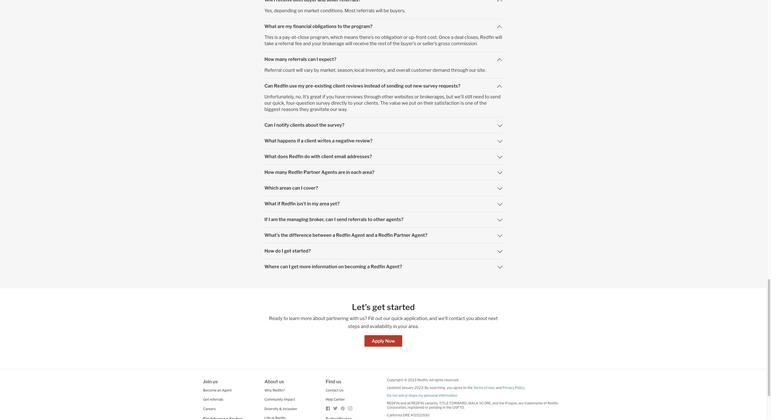 Task type: describe. For each thing, give the bounding box(es) containing it.
2023
[[408, 378, 417, 382]]

us for join us
[[213, 379, 218, 384]]

managing
[[287, 217, 309, 222]]

us for find us
[[336, 379, 341, 384]]

variants,
[[425, 401, 438, 405]]

privacy
[[503, 386, 515, 390]]

become an agent button
[[203, 388, 232, 392]]

unfortunately,
[[265, 94, 295, 100]]

vary
[[304, 67, 313, 73]]

updated january 2023: by searching, you agree to the terms of use , and privacy policy .
[[387, 386, 525, 390]]

use
[[289, 83, 297, 89]]

unfortunately, no. it's great if you have reviews through other websites or brokerages, but we'll still need to send our quick, four-question survey directly to your clients. the value we put on their satisfaction is one of the biggest reasons they gravitate our way.
[[265, 94, 501, 112]]

title
[[439, 401, 449, 405]]

community impact button
[[265, 397, 295, 402]]

will left be
[[376, 8, 383, 13]]

cost.
[[428, 35, 438, 40]]

let's
[[352, 302, 371, 312]]

get
[[203, 397, 209, 402]]

i down yet? on the left top
[[334, 217, 336, 222]]

the left the terms
[[467, 386, 473, 390]]

the down obligation
[[393, 41, 400, 46]]

rest
[[378, 41, 386, 46]]

what does redfin do with client email addresses?
[[265, 154, 372, 159]]

why
[[265, 388, 272, 392]]

they
[[300, 107, 309, 112]]

apply now
[[372, 338, 395, 344]]

which
[[265, 185, 279, 191]]

the down no
[[370, 41, 377, 46]]

you inside ready to learn more about partnering with us? fill out our quick application, and we'll contact you about next steps and availability in your area.
[[466, 316, 474, 321]]

on inside unfortunately, no. it's great if you have reviews through other websites or brokerages, but we'll still need to send our quick, four-question survey directly to your clients. the value we put on their satisfaction is one of the biggest reasons they gravitate our way.
[[417, 100, 423, 106]]

what are my financial obligations to the program?
[[265, 24, 373, 29]]

quick,
[[273, 100, 285, 106]]

how many redfin partner agents are in each area?
[[265, 170, 375, 175]]

redfin inside this is a pay-at-close program, which means there's no obligation or up-front cost. once a deal closes, redfin will take a referral fee and your brokerage will receive the rest of the buyer's or seller's gross commission.
[[480, 35, 494, 40]]

1 horizontal spatial through
[[451, 67, 468, 73]]

what if redfin isn't in my area yet?
[[265, 201, 340, 206]]

trademarks
[[525, 401, 543, 405]]

to left agents?
[[368, 217, 372, 222]]

updated
[[387, 386, 401, 390]]

0 vertical spatial with
[[311, 154, 320, 159]]

the right 'what's'
[[281, 233, 288, 238]]

i left notify
[[274, 122, 275, 128]]

directly
[[331, 100, 347, 106]]

redfin up which areas can i cover?
[[288, 170, 303, 175]]

customer
[[411, 67, 432, 73]]

availability
[[370, 324, 392, 329]]

will left vary
[[296, 67, 303, 73]]

find us
[[326, 379, 341, 384]]

january
[[402, 386, 414, 390]]

of right instead
[[381, 83, 386, 89]]

program,
[[310, 35, 330, 40]]

1 horizontal spatial do
[[304, 154, 310, 159]]

writes
[[318, 138, 331, 144]]

the inside unfortunately, no. it's great if you have reviews through other websites or brokerages, but we'll still need to send our quick, four-question survey directly to your clients. the value we put on their satisfaction is one of the biggest reasons they gravitate our way.
[[480, 100, 487, 106]]

find
[[326, 379, 335, 384]]

survey?
[[328, 122, 345, 128]]

in right isn't
[[307, 201, 311, 206]]

still
[[465, 94, 472, 100]]

1 horizontal spatial agent?
[[412, 233, 428, 238]]

the left survey?
[[319, 122, 327, 128]]

have
[[335, 94, 345, 100]]

which areas can i cover?
[[265, 185, 318, 191]]

contact
[[326, 388, 339, 392]]

i left started?
[[282, 248, 283, 254]]

us for about us
[[279, 379, 284, 384]]

in left each
[[346, 170, 350, 175]]

to right need
[[485, 94, 490, 100]]

let's get started
[[352, 302, 415, 312]]

0 vertical spatial client
[[333, 83, 345, 89]]

you for have
[[326, 94, 334, 100]]

will down 'means' at the top left of the page
[[345, 41, 352, 46]]

can for can redfin use my pre-existing client reviews instead of sending out new survey requests?
[[265, 83, 273, 89]]

help center button
[[326, 397, 345, 402]]

about left the next
[[475, 316, 487, 321]]

fill
[[368, 316, 374, 321]]

out inside ready to learn more about partnering with us? fill out our quick application, and we'll contact you about next steps and availability in your area.
[[375, 316, 382, 321]]

or inside unfortunately, no. it's great if you have reviews through other websites or brokerages, but we'll still need to send our quick, four-question survey directly to your clients. the value we put on their satisfaction is one of the biggest reasons they gravitate our way.
[[415, 94, 419, 100]]

2 vertical spatial get
[[372, 302, 385, 312]]

demand
[[433, 67, 450, 73]]

center
[[334, 397, 345, 402]]

0 vertical spatial survey
[[423, 83, 438, 89]]

referrals up what's the difference between a redfin agent and a redfin partner agent?
[[348, 217, 367, 222]]

redfin left isn't
[[281, 201, 296, 206]]

to up which
[[338, 24, 342, 29]]

overall
[[396, 67, 410, 73]]

will right closes, at the right top of page
[[495, 35, 502, 40]]

can redfin use my pre-existing client reviews instead of sending out new survey requests?
[[265, 83, 461, 89]]

by
[[425, 386, 429, 390]]

clients
[[290, 122, 305, 128]]

contact us button
[[326, 388, 344, 392]]

what's the difference between a redfin agent and a redfin partner agent?
[[265, 233, 428, 238]]

our up biggest
[[265, 100, 272, 106]]

local
[[355, 67, 365, 73]]

your inside ready to learn more about partnering with us? fill out our quick application, and we'll contact you about next steps and availability in your area.
[[398, 324, 408, 329]]

about
[[265, 379, 278, 384]]

referral
[[265, 67, 282, 73]]

yes,
[[265, 8, 273, 13]]

can right broker,
[[326, 217, 333, 222]]

what happens if a client writes a negative review?
[[265, 138, 373, 144]]

sending
[[387, 83, 404, 89]]

your inside unfortunately, no. it's great if you have reviews through other websites or brokerages, but we'll still need to send our quick, four-question survey directly to your clients. the value we put on their satisfaction is one of the biggest reasons they gravitate our way.
[[354, 100, 363, 106]]

can for can i notify clients about the survey?
[[265, 122, 273, 128]]

what's
[[265, 233, 280, 238]]

four-
[[286, 100, 296, 106]]

cover?
[[304, 185, 318, 191]]

or down front
[[417, 41, 422, 46]]

diversity & inclusion button
[[265, 407, 297, 411]]

referrals right the most
[[357, 8, 375, 13]]

ready to learn more about partnering with us? fill out our quick application, and we'll contact you about next steps and availability in your area.
[[269, 316, 498, 329]]

1 vertical spatial partner
[[394, 233, 411, 238]]

fee
[[295, 41, 302, 46]]

between
[[313, 233, 332, 238]]

2 vertical spatial client
[[321, 154, 334, 159]]

your inside this is a pay-at-close program, which means there's no obligation or up-front cost. once a deal closes, redfin will take a referral fee and your brokerage will receive the rest of the buyer's or seller's gross commission.
[[312, 41, 322, 46]]

redfin instagram image
[[348, 406, 353, 411]]

through inside unfortunately, no. it's great if you have reviews through other websites or brokerages, but we'll still need to send our quick, four-question survey directly to your clients. the value we put on their satisfaction is one of the biggest reasons they gravitate our way.
[[364, 94, 381, 100]]

0 vertical spatial more
[[300, 264, 311, 269]]

reviews for instead
[[346, 83, 363, 89]]

count
[[283, 67, 295, 73]]

forward,
[[450, 401, 468, 405]]

of inside this is a pay-at-close program, which means there's no obligation or up-front cost. once a deal closes, redfin will take a referral fee and your brokerage will receive the rest of the buyer's or seller's gross commission.
[[387, 41, 392, 46]]

referrals up count
[[288, 57, 307, 62]]

area.
[[409, 324, 419, 329]]

how for how many redfin partner agents are in each area?
[[265, 170, 274, 175]]

redfin down if i am the managing broker, can i send referrals to other agents?
[[336, 233, 351, 238]]

redfin and all redfin variants, title forward, walk score, and the r logos, are trademarks of redfin corporation, registered or pending in the uspto.
[[387, 401, 558, 410]]

front
[[416, 35, 427, 40]]

redfin right becoming
[[371, 264, 385, 269]]

is inside unfortunately, no. it's great if you have reviews through other websites or brokerages, but we'll still need to send our quick, four-question survey directly to your clients. the value we put on their satisfaction is one of the biggest reasons they gravitate our way.
[[461, 100, 464, 106]]

share
[[409, 393, 418, 398]]

privacy policy link
[[503, 386, 525, 390]]

redfin inside "redfin and all redfin variants, title forward, walk score, and the r logos, are trademarks of redfin corporation, registered or pending in the uspto."
[[548, 401, 558, 405]]

of left use on the bottom of page
[[484, 386, 488, 390]]

the up 'means' at the top left of the page
[[343, 24, 351, 29]]

isn't
[[297, 201, 306, 206]]

0 vertical spatial partner
[[304, 170, 320, 175]]

program?
[[351, 24, 373, 29]]

1 vertical spatial are
[[338, 170, 345, 175]]

california dre #01521930
[[387, 413, 430, 417]]

our left site.
[[469, 67, 476, 73]]

1 horizontal spatial agent
[[352, 233, 365, 238]]

logos,
[[508, 401, 518, 405]]

or left the up-
[[403, 35, 408, 40]]

redfin up "unfortunately,"
[[274, 83, 288, 89]]

careers button
[[203, 407, 216, 411]]

get referrals button
[[203, 397, 223, 402]]

in inside "redfin and all redfin variants, title forward, walk score, and the r logos, are trademarks of redfin corporation, registered or pending in the uspto."
[[443, 405, 446, 410]]

to inside ready to learn more about partnering with us? fill out our quick application, and we'll contact you about next steps and availability in your area.
[[284, 316, 288, 321]]

the right am
[[279, 217, 286, 222]]

walk
[[468, 401, 479, 405]]

1 vertical spatial client
[[305, 138, 317, 144]]

how many referrals can i expect?
[[265, 57, 337, 62]]



Task type: locate. For each thing, give the bounding box(es) containing it.
redfin twitter image
[[333, 406, 338, 411]]

1 vertical spatial through
[[364, 94, 381, 100]]

0 vertical spatial many
[[275, 57, 287, 62]]

1 many from the top
[[275, 57, 287, 62]]

0 horizontal spatial on
[[298, 8, 303, 13]]

,
[[495, 386, 495, 390]]

this is a pay-at-close program, which means there's no obligation or up-front cost. once a deal closes, redfin will take a referral fee and your brokerage will receive the rest of the buyer's or seller's gross commission.
[[265, 35, 502, 46]]

us
[[339, 388, 344, 392]]

get referrals
[[203, 397, 223, 402]]

to right directly
[[348, 100, 353, 106]]

new
[[413, 83, 422, 89]]

2 vertical spatial are
[[519, 401, 524, 405]]

how up where
[[265, 248, 274, 254]]

how up referral
[[265, 57, 274, 62]]

0 vertical spatial .
[[525, 386, 525, 390]]

reviews down local
[[346, 83, 363, 89]]

send right need
[[490, 94, 501, 100]]

to right agree
[[463, 386, 467, 390]]

personal
[[424, 393, 438, 398]]

0 vertical spatial agent
[[352, 233, 365, 238]]

redfin right closes, at the right top of page
[[480, 35, 494, 40]]

out left new
[[405, 83, 412, 89]]

1 vertical spatial get
[[291, 264, 299, 269]]

out right fill on the bottom left
[[375, 316, 382, 321]]

the left 'r'
[[499, 401, 505, 405]]

financial
[[293, 24, 312, 29]]

1 vertical spatial survey
[[316, 100, 330, 106]]

we'll
[[454, 94, 464, 100]]

1 horizontal spatial is
[[461, 100, 464, 106]]

is right this
[[275, 35, 278, 40]]

no.
[[296, 94, 302, 100]]

reviews down can redfin use my pre-existing client reviews instead of sending out new survey requests?
[[346, 94, 363, 100]]

buyer's
[[401, 41, 416, 46]]

partnering
[[326, 316, 349, 321]]

help
[[326, 397, 333, 402]]

2 horizontal spatial are
[[519, 401, 524, 405]]

redfin right trademarks
[[548, 401, 558, 405]]

can right areas
[[292, 185, 300, 191]]

0 horizontal spatial are
[[278, 24, 285, 29]]

sell
[[398, 393, 404, 398]]

0 vertical spatial get
[[284, 248, 292, 254]]

i down how do i get started?
[[289, 264, 290, 269]]

brokerages,
[[420, 94, 445, 100]]

to left learn
[[284, 316, 288, 321]]

0 vertical spatial other
[[382, 94, 393, 100]]

2 vertical spatial your
[[398, 324, 408, 329]]

their
[[424, 100, 434, 106]]

you down the reserved.
[[447, 386, 453, 390]]

get up fill on the bottom left
[[372, 302, 385, 312]]

1 vertical spatial many
[[275, 170, 287, 175]]

1 vertical spatial is
[[461, 100, 464, 106]]

0 vertical spatial you
[[326, 94, 334, 100]]

on
[[298, 8, 303, 13], [417, 100, 423, 106], [338, 264, 344, 269]]

join us
[[203, 379, 218, 384]]

are right logos, at the bottom of page
[[519, 401, 524, 405]]

are up pay-
[[278, 24, 285, 29]]

us
[[213, 379, 218, 384], [279, 379, 284, 384], [336, 379, 341, 384]]

you
[[326, 94, 334, 100], [466, 316, 474, 321], [447, 386, 453, 390]]

0 horizontal spatial agent
[[222, 388, 232, 392]]

deal
[[455, 35, 464, 40]]

are inside "redfin and all redfin variants, title forward, walk score, and the r logos, are trademarks of redfin corporation, registered or pending in the uspto."
[[519, 401, 524, 405]]

satisfaction
[[435, 100, 460, 106]]

0 vertical spatial out
[[405, 83, 412, 89]]

with down what happens if a client writes a negative review?
[[311, 154, 320, 159]]

many for referrals
[[275, 57, 287, 62]]

i
[[317, 57, 318, 62], [274, 122, 275, 128], [301, 185, 303, 191], [269, 217, 270, 222], [334, 217, 336, 222], [282, 248, 283, 254], [289, 264, 290, 269]]

our down directly
[[330, 107, 337, 112]]

out
[[405, 83, 412, 89], [375, 316, 382, 321]]

and
[[303, 41, 311, 46], [387, 67, 395, 73], [366, 233, 374, 238], [429, 316, 437, 321], [361, 324, 369, 329], [496, 386, 502, 390], [401, 401, 406, 405], [493, 401, 499, 405]]

1 can from the top
[[265, 83, 273, 89]]

more inside ready to learn more about partnering with us? fill out our quick application, and we'll contact you about next steps and availability in your area.
[[301, 316, 312, 321]]

what for what if redfin isn't in my area yet?
[[265, 201, 277, 206]]

is inside this is a pay-at-close program, which means there's no obligation or up-front cost. once a deal closes, redfin will take a referral fee and your brokerage will receive the rest of the buyer's or seller's gross commission.
[[275, 35, 278, 40]]

2 can from the top
[[265, 122, 273, 128]]

2 horizontal spatial on
[[417, 100, 423, 106]]

started?
[[292, 248, 311, 254]]

are right agents
[[338, 170, 345, 175]]

0 vertical spatial can
[[265, 83, 273, 89]]

if inside unfortunately, no. it's great if you have reviews through other websites or brokerages, but we'll still need to send our quick, four-question survey directly to your clients. the value we put on their satisfaction is one of the biggest reasons they gravitate our way.
[[323, 94, 325, 100]]

0 horizontal spatial redfin
[[387, 401, 400, 405]]

about us
[[265, 379, 284, 384]]

you left have
[[326, 94, 334, 100]]

with inside ready to learn more about partnering with us? fill out our quick application, and we'll contact you about next steps and availability in your area.
[[350, 316, 359, 321]]

how for how many referrals can i expect?
[[265, 57, 274, 62]]

1 what from the top
[[265, 24, 277, 29]]

yes, depending on market conditions. most referrals will be buyers.
[[265, 8, 406, 13]]

site.
[[477, 67, 486, 73]]

1 horizontal spatial information
[[439, 393, 457, 398]]

partner up cover?
[[304, 170, 320, 175]]

2 vertical spatial you
[[447, 386, 453, 390]]

1 horizontal spatial you
[[447, 386, 453, 390]]

survey up gravitate
[[316, 100, 330, 106]]

all
[[407, 401, 411, 405]]

1 horizontal spatial if
[[297, 138, 300, 144]]

0 vertical spatial do
[[304, 154, 310, 159]]

1 vertical spatial agent
[[222, 388, 232, 392]]

what for what are my financial obligations to the program?
[[265, 24, 277, 29]]

how for how do i get started?
[[265, 248, 274, 254]]

our inside ready to learn more about partnering with us? fill out our quick application, and we'll contact you about next steps and availability in your area.
[[383, 316, 391, 321]]

agents?
[[386, 217, 404, 222]]

1 vertical spatial do
[[275, 248, 281, 254]]

obligation
[[381, 35, 402, 40]]

i left cover?
[[301, 185, 303, 191]]

2 how from the top
[[265, 170, 274, 175]]

through up clients.
[[364, 94, 381, 100]]

0 horizontal spatial send
[[337, 217, 347, 222]]

if up am
[[278, 201, 281, 206]]

1 vertical spatial reviews
[[346, 94, 363, 100]]

. down agree
[[457, 393, 458, 398]]

about right the clients
[[306, 122, 318, 128]]

client up have
[[333, 83, 345, 89]]

0 horizontal spatial is
[[275, 35, 278, 40]]

what for what happens if a client writes a negative review?
[[265, 138, 277, 144]]

what for what does redfin do with client email addresses?
[[265, 154, 277, 159]]

1 vertical spatial you
[[466, 316, 474, 321]]

what left does
[[265, 154, 277, 159]]

get left started?
[[284, 248, 292, 254]]

through right demand
[[451, 67, 468, 73]]

1 redfin from the left
[[387, 401, 400, 405]]

yet?
[[330, 201, 340, 206]]

0 horizontal spatial partner
[[304, 170, 320, 175]]

brokerage
[[323, 41, 344, 46]]

of inside unfortunately, no. it's great if you have reviews through other websites or brokerages, but we'll still need to send our quick, four-question survey directly to your clients. the value we put on their satisfaction is one of the biggest reasons they gravitate our way.
[[474, 100, 479, 106]]

reviews for through
[[346, 94, 363, 100]]

1 horizontal spatial with
[[350, 316, 359, 321]]

careers
[[203, 407, 216, 411]]

2 what from the top
[[265, 138, 277, 144]]

0 horizontal spatial information
[[312, 264, 337, 269]]

3 what from the top
[[265, 154, 277, 159]]

addresses?
[[347, 154, 372, 159]]

0 horizontal spatial your
[[312, 41, 322, 46]]

or inside "redfin and all redfin variants, title forward, walk score, and the r logos, are trademarks of redfin corporation, registered or pending in the uspto."
[[425, 405, 428, 410]]

1 horizontal spatial send
[[490, 94, 501, 100]]

send inside unfortunately, no. it's great if you have reviews through other websites or brokerages, but we'll still need to send our quick, four-question survey directly to your clients. the value we put on their satisfaction is one of the biggest reasons they gravitate our way.
[[490, 94, 501, 100]]

0 horizontal spatial .
[[457, 393, 458, 398]]

and inside this is a pay-at-close program, which means there's no obligation or up-front cost. once a deal closes, redfin will take a referral fee and your brokerage will receive the rest of the buyer's or seller's gross commission.
[[303, 41, 311, 46]]

1 horizontal spatial on
[[338, 264, 344, 269]]

now
[[385, 338, 395, 344]]

do not sell or share my personal information .
[[387, 393, 458, 398]]

1 vertical spatial can
[[265, 122, 273, 128]]

1 vertical spatial your
[[354, 100, 363, 106]]

survey inside unfortunately, no. it's great if you have reviews through other websites or brokerages, but we'll still need to send our quick, four-question survey directly to your clients. the value we put on their satisfaction is one of the biggest reasons they gravitate our way.
[[316, 100, 330, 106]]

reserved.
[[444, 378, 459, 382]]

i right if
[[269, 217, 270, 222]]

depending
[[274, 8, 297, 13]]

in inside ready to learn more about partnering with us? fill out our quick application, and we'll contact you about next steps and availability in your area.
[[393, 324, 397, 329]]

get down started?
[[291, 264, 299, 269]]

i left expect?
[[317, 57, 318, 62]]

1 vertical spatial out
[[375, 316, 382, 321]]

about for clients
[[306, 122, 318, 128]]

1 vertical spatial on
[[417, 100, 423, 106]]

can left notify
[[265, 122, 273, 128]]

registered
[[408, 405, 424, 410]]

1 horizontal spatial .
[[525, 386, 525, 390]]

0 horizontal spatial if
[[278, 201, 281, 206]]

1 horizontal spatial survey
[[423, 83, 438, 89]]

0 vertical spatial send
[[490, 94, 501, 100]]

other up 'the' on the top
[[382, 94, 393, 100]]

my left area on the left
[[312, 201, 319, 206]]

1 horizontal spatial your
[[354, 100, 363, 106]]

partner down agents?
[[394, 233, 411, 238]]

this
[[265, 35, 274, 40]]

0 horizontal spatial do
[[275, 248, 281, 254]]

a
[[279, 35, 282, 40], [451, 35, 454, 40], [275, 41, 277, 46], [301, 138, 304, 144], [332, 138, 335, 144], [333, 233, 335, 238], [375, 233, 378, 238], [367, 264, 370, 269]]

referrals down become an agent button in the bottom left of the page
[[210, 397, 223, 402]]

agree
[[453, 386, 463, 390]]

survey
[[423, 83, 438, 89], [316, 100, 330, 106]]

us right find
[[336, 379, 341, 384]]

1 vertical spatial other
[[373, 217, 385, 222]]

you right contact
[[466, 316, 474, 321]]

do
[[387, 393, 392, 398]]

1 vertical spatial .
[[457, 393, 458, 398]]

2 horizontal spatial us
[[336, 379, 341, 384]]

market
[[304, 8, 319, 13]]

close
[[298, 35, 309, 40]]

about left partnering
[[313, 316, 325, 321]]

websites
[[394, 94, 414, 100]]

0 vertical spatial agent?
[[412, 233, 428, 238]]

redfin right does
[[289, 154, 304, 159]]

you inside unfortunately, no. it's great if you have reviews through other websites or brokerages, but we'll still need to send our quick, four-question survey directly to your clients. the value we put on their satisfaction is one of the biggest reasons they gravitate our way.
[[326, 94, 334, 100]]

1 vertical spatial agent?
[[386, 264, 402, 269]]

not
[[392, 393, 398, 398]]

0 horizontal spatial us
[[213, 379, 218, 384]]

my right use on the top of page
[[298, 83, 305, 89]]

with up steps
[[350, 316, 359, 321]]

1 us from the left
[[213, 379, 218, 384]]

existing
[[315, 83, 332, 89]]

3 how from the top
[[265, 248, 274, 254]]

broker,
[[310, 217, 325, 222]]

all
[[429, 378, 434, 382]]

how up the which
[[265, 170, 274, 175]]

value
[[390, 100, 401, 106]]

1 horizontal spatial redfin
[[411, 401, 424, 405]]

0 vertical spatial are
[[278, 24, 285, 29]]

how
[[265, 57, 274, 62], [265, 170, 274, 175], [265, 248, 274, 254]]

us up redfin?
[[279, 379, 284, 384]]

started
[[387, 302, 415, 312]]

referral count will vary by market, season, local inventory, and overall customer demand through our site.
[[265, 67, 486, 73]]

0 horizontal spatial with
[[311, 154, 320, 159]]

survey up brokerages,
[[423, 83, 438, 89]]

reviews inside unfortunately, no. it's great if you have reviews through other websites or brokerages, but we'll still need to send our quick, four-question survey directly to your clients. the value we put on their satisfaction is one of the biggest reasons they gravitate our way.
[[346, 94, 363, 100]]

4 what from the top
[[265, 201, 277, 206]]

us?
[[360, 316, 367, 321]]

2 horizontal spatial you
[[466, 316, 474, 321]]

no
[[375, 35, 380, 40]]

what down the which
[[265, 201, 277, 206]]

1 how from the top
[[265, 57, 274, 62]]

0 vertical spatial on
[[298, 8, 303, 13]]

3 us from the left
[[336, 379, 341, 384]]

0 horizontal spatial you
[[326, 94, 334, 100]]

redfin down not
[[387, 401, 400, 405]]

obligations
[[313, 24, 337, 29]]

if right the happens
[[297, 138, 300, 144]]

0 vertical spatial information
[[312, 264, 337, 269]]

more right learn
[[301, 316, 312, 321]]

your down program,
[[312, 41, 322, 46]]

0 horizontal spatial out
[[375, 316, 382, 321]]

can up vary
[[308, 57, 316, 62]]

0 vertical spatial is
[[275, 35, 278, 40]]

1 horizontal spatial out
[[405, 83, 412, 89]]

other left agents?
[[373, 217, 385, 222]]

my right share
[[418, 393, 423, 398]]

2 us from the left
[[279, 379, 284, 384]]

1 vertical spatial how
[[265, 170, 274, 175]]

0 vertical spatial your
[[312, 41, 322, 46]]

contact us
[[326, 388, 344, 392]]

the left uspto. at the right bottom
[[447, 405, 452, 410]]

other inside unfortunately, no. it's great if you have reviews through other websites or brokerages, but we'll still need to send our quick, four-question survey directly to your clients. the value we put on their satisfaction is one of the biggest reasons they gravitate our way.
[[382, 94, 393, 100]]

redfin facebook image
[[326, 406, 330, 411]]

2 vertical spatial if
[[278, 201, 281, 206]]

california
[[387, 413, 402, 417]]

where
[[265, 264, 279, 269]]

redfin right all
[[411, 401, 424, 405]]

1 vertical spatial with
[[350, 316, 359, 321]]

is left one on the right of page
[[461, 100, 464, 106]]

0 horizontal spatial survey
[[316, 100, 330, 106]]

1 horizontal spatial us
[[279, 379, 284, 384]]

do down what happens if a client writes a negative review?
[[304, 154, 310, 159]]

0 horizontal spatial agent?
[[386, 264, 402, 269]]

score,
[[479, 401, 492, 405]]

of right trademarks
[[544, 401, 547, 405]]

of inside "redfin and all redfin variants, title forward, walk score, and the r logos, are trademarks of redfin corporation, registered or pending in the uspto."
[[544, 401, 547, 405]]

1 vertical spatial send
[[337, 217, 347, 222]]

2 horizontal spatial your
[[398, 324, 408, 329]]

about for more
[[313, 316, 325, 321]]

2 redfin from the left
[[411, 401, 424, 405]]

reasons
[[282, 107, 299, 112]]

pending
[[429, 405, 442, 410]]

my up pay-
[[286, 24, 292, 29]]

more down started?
[[300, 264, 311, 269]]

1 vertical spatial more
[[301, 316, 312, 321]]

why redfin?
[[265, 388, 285, 392]]

0 vertical spatial if
[[323, 94, 325, 100]]

1 vertical spatial information
[[439, 393, 457, 398]]

1 horizontal spatial are
[[338, 170, 345, 175]]

. right privacy
[[525, 386, 525, 390]]

client left writes
[[305, 138, 317, 144]]

our
[[469, 67, 476, 73], [265, 100, 272, 106], [330, 107, 337, 112], [383, 316, 391, 321]]

redfin down agents?
[[379, 233, 393, 238]]

get for more
[[291, 264, 299, 269]]

why redfin? button
[[265, 388, 285, 392]]

many down does
[[275, 170, 287, 175]]

market,
[[320, 67, 337, 73]]

2 horizontal spatial if
[[323, 94, 325, 100]]

2 vertical spatial on
[[338, 264, 344, 269]]

become
[[203, 388, 217, 392]]

many for redfin
[[275, 170, 287, 175]]

be
[[384, 8, 389, 13]]

you for agree
[[447, 386, 453, 390]]

redfin pinterest image
[[341, 406, 345, 411]]

impact
[[284, 397, 295, 402]]

community
[[265, 397, 283, 402]]

on left becoming
[[338, 264, 344, 269]]

1 vertical spatial if
[[297, 138, 300, 144]]

in down the 'quick'
[[393, 324, 397, 329]]

0 vertical spatial reviews
[[346, 83, 363, 89]]

area
[[320, 201, 329, 206]]

pre-
[[306, 83, 315, 89]]

ready
[[269, 316, 283, 321]]

0 horizontal spatial through
[[364, 94, 381, 100]]

#01521930
[[411, 413, 430, 417]]

or right sell
[[405, 393, 408, 398]]

can right where
[[280, 264, 288, 269]]

get for started?
[[284, 248, 292, 254]]

1 horizontal spatial partner
[[394, 233, 411, 238]]

copyright: © 2023 redfin. all rights reserved.
[[387, 378, 459, 382]]

2 many from the top
[[275, 170, 287, 175]]

by
[[314, 67, 319, 73]]

most
[[345, 8, 356, 13]]

review?
[[356, 138, 373, 144]]

2 vertical spatial how
[[265, 248, 274, 254]]

steps
[[348, 324, 360, 329]]

gross
[[438, 41, 450, 46]]



Task type: vqa. For each thing, say whether or not it's contained in the screenshot.
Agent?
yes



